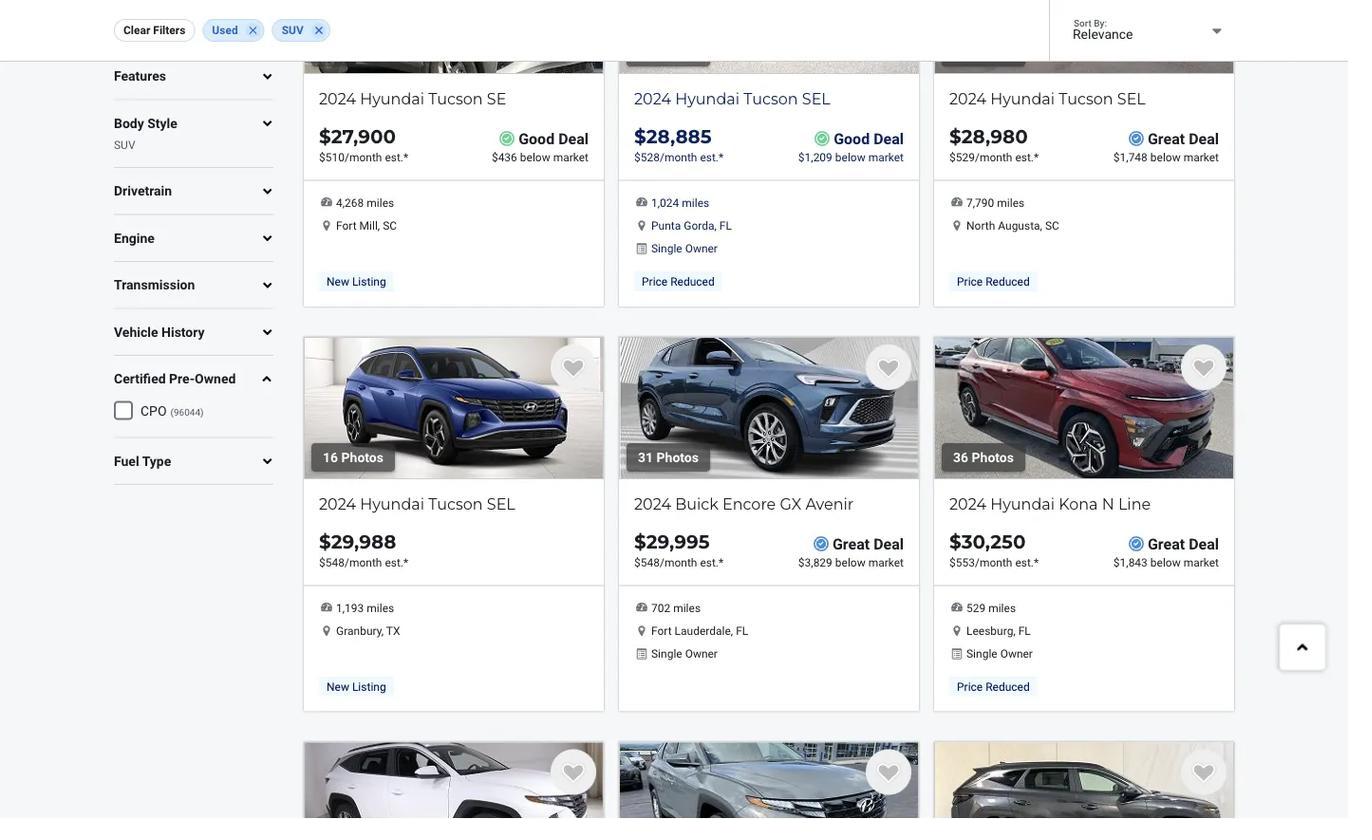 Task type: vqa. For each thing, say whether or not it's contained in the screenshot.
30,970 Fair
no



Task type: describe. For each thing, give the bounding box(es) containing it.
miles for 27,900
[[367, 197, 394, 210]]

529 miles
[[966, 602, 1016, 615]]

36 photos
[[953, 450, 1014, 465]]

548 for 29,995
[[641, 556, 660, 569]]

2024 for 30,250
[[949, 494, 986, 513]]

great for 29,995
[[833, 535, 870, 553]]

drivetrain
[[114, 183, 172, 199]]

, for 28,980
[[1040, 219, 1042, 232]]

miles for 30,250
[[988, 602, 1016, 615]]

2024 for 28,980
[[949, 89, 986, 108]]

)
[[200, 407, 204, 418]]

photos for 29,995
[[657, 450, 699, 465]]

$ 28,885 $ 528 /month est.*
[[634, 125, 724, 164]]

4,268 miles
[[336, 197, 394, 210]]

color
[[114, 22, 146, 37]]

tucson for 28,885
[[744, 89, 798, 108]]

1 vertical spatial 529
[[966, 602, 986, 615]]

body style suv
[[114, 116, 177, 152]]

certified
[[114, 371, 166, 387]]

deal for 28,980
[[1189, 130, 1219, 148]]

clear
[[123, 24, 150, 37]]

529 inside $ 28,980 $ 529 /month est.*
[[956, 150, 975, 164]]

line
[[1118, 494, 1151, 513]]

augusta
[[998, 219, 1040, 232]]

hyundai for 28,980
[[990, 89, 1055, 108]]

31 photos
[[638, 450, 699, 465]]

528
[[641, 150, 660, 164]]

$436 below market
[[492, 150, 589, 164]]

2024 up 29,988 in the left of the page
[[319, 494, 356, 513]]

style
[[147, 116, 177, 131]]

31
[[638, 450, 653, 465]]

history
[[161, 324, 205, 340]]

single for 30,250
[[966, 647, 997, 660]]

$1,209 below market
[[798, 150, 904, 164]]

1,024 miles
[[651, 197, 709, 210]]

photos for 30,250
[[972, 450, 1014, 465]]

96044
[[174, 407, 200, 418]]

/month est.* for 29,988
[[345, 556, 408, 569]]

702 miles
[[651, 602, 701, 615]]

deal for 27,900
[[558, 130, 589, 148]]

north
[[966, 219, 995, 232]]

good for 28,885
[[834, 130, 870, 148]]

hyundai for 27,900
[[360, 89, 424, 108]]

fort lauderdale , fl
[[651, 624, 748, 637]]

owner for 29,995
[[685, 647, 718, 660]]

548 for 29,988
[[325, 556, 345, 569]]

single for 28,885
[[651, 242, 682, 255]]

1,193 miles
[[336, 602, 394, 615]]

/month est.* for 30,250
[[975, 556, 1039, 569]]

miles for 28,980
[[997, 197, 1025, 210]]

2024 buick encore gx image
[[619, 337, 919, 479]]

36
[[953, 450, 968, 465]]

good deal for 27,900
[[518, 130, 589, 148]]

leesburg
[[966, 624, 1013, 637]]

$1,843 below market
[[1113, 556, 1219, 569]]

510
[[325, 150, 345, 164]]

punta gorda , fl
[[651, 219, 732, 232]]

encore
[[722, 494, 776, 513]]

market for 27,900
[[553, 150, 589, 164]]

29,995
[[646, 530, 710, 553]]

below for 29,995
[[835, 556, 866, 569]]

$ 29,995 $ 548 /month est.*
[[634, 530, 724, 569]]

2024 hyundai tucson se
[[319, 89, 506, 108]]

, for 27,900
[[378, 219, 380, 232]]

below for 30,250
[[1150, 556, 1181, 569]]

7,790
[[966, 197, 994, 210]]

$1,748 below market
[[1113, 150, 1219, 164]]

certified pre-owned
[[114, 371, 236, 387]]

fuel type
[[114, 454, 171, 469]]

2024 hyundai tucson sel for 28,980
[[949, 89, 1146, 108]]

single owner for 28,885
[[651, 242, 718, 255]]

n
[[1102, 494, 1114, 513]]

pre-
[[169, 371, 195, 387]]

/month est.* for 27,900
[[345, 150, 408, 164]]

vehicle history
[[114, 324, 205, 340]]

28,885
[[646, 125, 712, 148]]

2024 buick encore gx avenir
[[634, 494, 854, 513]]

avenir
[[806, 494, 854, 513]]

1,024
[[651, 197, 679, 210]]

north augusta , sc
[[966, 219, 1059, 232]]

$ 29,988 $ 548 /month est.*
[[319, 530, 408, 569]]

cpo ( 96044 )
[[141, 404, 204, 419]]

0 horizontal spatial sel
[[487, 494, 515, 513]]

single for 29,995
[[651, 647, 682, 660]]

market for 30,250
[[1184, 556, 1219, 569]]

$3,829 below market
[[798, 556, 904, 569]]

below for 28,980
[[1150, 150, 1181, 164]]

sc for 27,900
[[383, 219, 397, 232]]

16
[[323, 450, 338, 465]]

28,980
[[961, 125, 1028, 148]]

owned
[[195, 371, 236, 387]]

engine
[[114, 230, 155, 246]]

price reduced for 30,250
[[957, 680, 1030, 693]]

fort mill , sc
[[336, 219, 397, 232]]

2024 for 28,885
[[634, 89, 671, 108]]

mill
[[359, 219, 378, 232]]

29,988
[[331, 530, 396, 553]]

gx
[[780, 494, 802, 513]]

2024 hyundai kona image
[[934, 337, 1234, 479]]

702
[[651, 602, 670, 615]]

market for 28,980
[[1184, 150, 1219, 164]]

clear filters button
[[114, 19, 195, 42]]

30,250
[[961, 530, 1026, 553]]

suv inside body style suv
[[114, 139, 135, 152]]

deal for 30,250
[[1189, 535, 1219, 553]]

2024 for 27,900
[[319, 89, 356, 108]]

body
[[114, 116, 144, 131]]



Task type: locate. For each thing, give the bounding box(es) containing it.
market right $1,209
[[868, 150, 904, 164]]

great
[[1148, 130, 1185, 148], [833, 535, 870, 553], [1148, 535, 1185, 553]]

$ 28,980 $ 529 /month est.*
[[949, 125, 1039, 164]]

fort for 29,995
[[651, 624, 672, 637]]

/month est.* for 28,885
[[660, 150, 724, 164]]

owner
[[685, 242, 718, 255], [685, 647, 718, 660], [1000, 647, 1033, 660]]

good deal up "$1,209 below market"
[[834, 130, 904, 148]]

fort left mill
[[336, 219, 357, 232]]

1 vertical spatial new listing
[[327, 680, 386, 693]]

sel for 28,980
[[1117, 89, 1146, 108]]

529 down 28,980
[[956, 150, 975, 164]]

2024 up the 28,885
[[634, 89, 671, 108]]

good up "$1,209 below market"
[[834, 130, 870, 148]]

1 horizontal spatial fort
[[651, 624, 672, 637]]

1 horizontal spatial sc
[[1045, 219, 1059, 232]]

below for 28,885
[[835, 150, 866, 164]]

great deal for 30,250
[[1148, 535, 1219, 553]]

price reduced down punta
[[642, 275, 715, 288]]

2024 up 28,980
[[949, 89, 986, 108]]

suv right used button
[[282, 24, 304, 37]]

2 horizontal spatial sel
[[1117, 89, 1146, 108]]

1 horizontal spatial 2024 hyundai tucson sel
[[634, 89, 831, 108]]

(
[[170, 407, 174, 418]]

buick
[[675, 494, 718, 513]]

fl right lauderdale
[[736, 624, 748, 637]]

market right $3,829
[[868, 556, 904, 569]]

/month est.* down the 28,885
[[660, 150, 724, 164]]

owner for 30,250
[[1000, 647, 1033, 660]]

sc
[[383, 219, 397, 232], [1045, 219, 1059, 232]]

market right $1,843
[[1184, 556, 1219, 569]]

fort down 702
[[651, 624, 672, 637]]

below right $3,829
[[835, 556, 866, 569]]

1 horizontal spatial 548
[[641, 556, 660, 569]]

leesburg , fl
[[966, 624, 1031, 637]]

granbury , tx
[[336, 624, 400, 637]]

/month est.* for 29,995
[[660, 556, 724, 569]]

548 down 29,995
[[641, 556, 660, 569]]

owner down gorda on the top of the page
[[685, 242, 718, 255]]

16 photos
[[323, 450, 384, 465]]

553
[[956, 556, 975, 569]]

2024 hyundai tucson sel
[[634, 89, 831, 108], [949, 89, 1146, 108], [319, 494, 515, 513]]

/month est.* down 30,250
[[975, 556, 1039, 569]]

great up $3,829 below market
[[833, 535, 870, 553]]

1 good deal from the left
[[518, 130, 589, 148]]

/month est.* down 29,988 in the left of the page
[[345, 556, 408, 569]]

deal up $436 below market
[[558, 130, 589, 148]]

fl right gorda on the top of the page
[[719, 219, 732, 232]]

hyundai for 30,250
[[990, 494, 1055, 513]]

deal up $1,748 below market
[[1189, 130, 1219, 148]]

below for 27,900
[[520, 150, 550, 164]]

sel for 28,885
[[802, 89, 831, 108]]

/month est.*
[[345, 150, 408, 164], [660, 150, 724, 164], [975, 150, 1039, 164], [345, 556, 408, 569], [660, 556, 724, 569], [975, 556, 1039, 569]]

below right $436
[[520, 150, 550, 164]]

2 good from the left
[[834, 130, 870, 148]]

cpo
[[141, 404, 167, 419]]

tucson for 28,980
[[1059, 89, 1113, 108]]

$1,748
[[1113, 150, 1148, 164]]

fl for 29,995
[[736, 624, 748, 637]]

1 vertical spatial suv
[[114, 139, 135, 152]]

2024 hyundai tucson sel up 29,988 in the left of the page
[[319, 494, 515, 513]]

4,268
[[336, 197, 364, 210]]

2 good deal from the left
[[834, 130, 904, 148]]

market for 28,885
[[868, 150, 904, 164]]

tx
[[386, 624, 400, 637]]

548
[[325, 556, 345, 569], [641, 556, 660, 569]]

sc for 28,980
[[1045, 219, 1059, 232]]

hyundai up 29,988 in the left of the page
[[360, 494, 424, 513]]

1 good from the left
[[518, 130, 555, 148]]

0 horizontal spatial 548
[[325, 556, 345, 569]]

sc right augusta
[[1045, 219, 1059, 232]]

great for 28,980
[[1148, 130, 1185, 148]]

1 horizontal spatial good
[[834, 130, 870, 148]]

2 sc from the left
[[1045, 219, 1059, 232]]

2024 up 27,900
[[319, 89, 356, 108]]

1 horizontal spatial fl
[[736, 624, 748, 637]]

deal up $1,843 below market
[[1189, 535, 1219, 553]]

great deal for 28,980
[[1148, 130, 1219, 148]]

$ 27,900 $ 510 /month est.*
[[319, 125, 408, 164]]

sc right mill
[[383, 219, 397, 232]]

photos right 6 in the top of the page
[[334, 44, 376, 60]]

25
[[953, 44, 968, 60]]

great deal
[[1148, 130, 1219, 148], [833, 535, 904, 553], [1148, 535, 1219, 553]]

price reduced
[[642, 275, 715, 288], [957, 275, 1030, 288], [957, 680, 1030, 693]]

miles up gorda on the top of the page
[[682, 197, 709, 210]]

good
[[518, 130, 555, 148], [834, 130, 870, 148]]

deal for 28,885
[[874, 130, 904, 148]]

used
[[212, 24, 238, 37]]

lauderdale
[[675, 624, 731, 637]]

deal up "$1,209 below market"
[[874, 130, 904, 148]]

single owner for 30,250
[[966, 647, 1033, 660]]

529
[[956, 150, 975, 164], [966, 602, 986, 615]]

$1,209
[[798, 150, 832, 164]]

deal for 29,995
[[874, 535, 904, 553]]

/month est.* inside $ 29,995 $ 548 /month est.*
[[660, 556, 724, 569]]

miles up fort lauderdale , fl
[[673, 602, 701, 615]]

548 down 29,988 in the left of the page
[[325, 556, 345, 569]]

photos right 25
[[972, 44, 1014, 60]]

suv
[[282, 24, 304, 37], [114, 139, 135, 152]]

/month est.* down 27,900
[[345, 150, 408, 164]]

good deal up $436 below market
[[518, 130, 589, 148]]

2024 hyundai tucson sel up the 28,885
[[634, 89, 831, 108]]

great up $1,843 below market
[[1148, 535, 1185, 553]]

vehicle
[[114, 324, 158, 340]]

hyundai for 28,885
[[675, 89, 740, 108]]

27,900
[[331, 125, 396, 148]]

/month est.* inside $ 28,885 $ 528 /month est.*
[[660, 150, 724, 164]]

miles for 29,995
[[673, 602, 701, 615]]

2024 hyundai tucson image
[[304, 0, 604, 74], [619, 0, 919, 74], [934, 0, 1234, 74], [304, 337, 604, 479], [304, 742, 604, 819], [619, 742, 919, 819], [934, 742, 1234, 819]]

miles
[[367, 197, 394, 210], [682, 197, 709, 210], [997, 197, 1025, 210], [367, 602, 394, 615], [673, 602, 701, 615], [988, 602, 1016, 615]]

hyundai up the 28,885
[[675, 89, 740, 108]]

$3,829
[[798, 556, 832, 569]]

2024 up 30,250
[[949, 494, 986, 513]]

529 up leesburg
[[966, 602, 986, 615]]

single down fort lauderdale , fl
[[651, 647, 682, 660]]

2024 left buick
[[634, 494, 671, 513]]

tucson
[[428, 89, 483, 108], [744, 89, 798, 108], [1059, 89, 1113, 108], [428, 494, 483, 513]]

deal
[[558, 130, 589, 148], [874, 130, 904, 148], [1189, 130, 1219, 148], [874, 535, 904, 553], [1189, 535, 1219, 553]]

good for 27,900
[[518, 130, 555, 148]]

/month est.* down 29,995
[[660, 556, 724, 569]]

great deal up $1,748 below market
[[1148, 130, 1219, 148]]

photos for 28,980
[[972, 44, 1014, 60]]

1 horizontal spatial sel
[[802, 89, 831, 108]]

$436
[[492, 150, 517, 164]]

owner for 28,885
[[685, 242, 718, 255]]

great deal up $3,829 below market
[[833, 535, 904, 553]]

2 new listing from the top
[[327, 680, 386, 693]]

hyundai
[[360, 89, 424, 108], [675, 89, 740, 108], [990, 89, 1055, 108], [360, 494, 424, 513], [990, 494, 1055, 513]]

hyundai up 27,900
[[360, 89, 424, 108]]

0 horizontal spatial 2024 hyundai tucson sel
[[319, 494, 515, 513]]

market right $1,748
[[1184, 150, 1219, 164]]

1 horizontal spatial suv
[[282, 24, 304, 37]]

photos right 31
[[657, 450, 699, 465]]

gorda
[[684, 219, 714, 232]]

great up $1,748 below market
[[1148, 130, 1185, 148]]

2024 hyundai tucson sel up 28,980
[[949, 89, 1146, 108]]

se
[[487, 89, 506, 108]]

good up $436 below market
[[518, 130, 555, 148]]

2 548 from the left
[[641, 556, 660, 569]]

/month est.* inside $ 30,250 $ 553 /month est.*
[[975, 556, 1039, 569]]

photos right 16
[[341, 450, 384, 465]]

0 horizontal spatial good deal
[[518, 130, 589, 148]]

single owner down punta gorda , fl
[[651, 242, 718, 255]]

0 vertical spatial 529
[[956, 150, 975, 164]]

owner down lauderdale
[[685, 647, 718, 660]]

25 photos
[[953, 44, 1014, 60]]

/month est.* inside $ 28,980 $ 529 /month est.*
[[975, 150, 1039, 164]]

fort for 27,900
[[336, 219, 357, 232]]

price reduced down leesburg
[[957, 680, 1030, 693]]

2024 hyundai kona n line
[[949, 494, 1151, 513]]

0 vertical spatial fort
[[336, 219, 357, 232]]

fort
[[336, 219, 357, 232], [651, 624, 672, 637]]

hyundai up 28,980
[[990, 89, 1055, 108]]

transmission
[[114, 277, 195, 293]]

single owner for 29,995
[[651, 647, 718, 660]]

price reduced down north
[[957, 275, 1030, 288]]

suv inside button
[[282, 24, 304, 37]]

market for 29,995
[[868, 556, 904, 569]]

$1,843
[[1113, 556, 1148, 569]]

clear filters
[[123, 24, 185, 37]]

0 horizontal spatial suv
[[114, 139, 135, 152]]

7,790 miles
[[966, 197, 1025, 210]]

1 vertical spatial fort
[[651, 624, 672, 637]]

good deal for 28,885
[[834, 130, 904, 148]]

type
[[142, 454, 171, 469]]

miles up mill
[[367, 197, 394, 210]]

sel
[[802, 89, 831, 108], [1117, 89, 1146, 108], [487, 494, 515, 513]]

punta
[[651, 219, 681, 232]]

new listing down 'fort mill , sc'
[[327, 275, 386, 288]]

1,193
[[336, 602, 364, 615]]

0 horizontal spatial sc
[[383, 219, 397, 232]]

6
[[323, 44, 330, 60]]

kona
[[1059, 494, 1098, 513]]

below right $1,748
[[1150, 150, 1181, 164]]

/month est.* for 28,980
[[975, 150, 1039, 164]]

/month est.* down 28,980
[[975, 150, 1039, 164]]

single down punta
[[651, 242, 682, 255]]

,
[[378, 219, 380, 232], [714, 219, 717, 232], [1040, 219, 1042, 232], [381, 624, 384, 637], [731, 624, 733, 637], [1013, 624, 1016, 637]]

below right $1,843
[[1150, 556, 1181, 569]]

1 548 from the left
[[325, 556, 345, 569]]

/month est.* inside $ 29,988 $ 548 /month est.*
[[345, 556, 408, 569]]

great for 30,250
[[1148, 535, 1185, 553]]

/month est.* inside the $ 27,900 $ 510 /month est.*
[[345, 150, 408, 164]]

single owner
[[651, 242, 718, 255], [651, 647, 718, 660], [966, 647, 1033, 660]]

548 inside $ 29,995 $ 548 /month est.*
[[641, 556, 660, 569]]

, for 29,995
[[731, 624, 733, 637]]

2024 hyundai tucson sel for 28,885
[[634, 89, 831, 108]]

hyundai up 30,250
[[990, 494, 1055, 513]]

features
[[114, 69, 166, 84]]

below right $1,209
[[835, 150, 866, 164]]

deal up $3,829 below market
[[874, 535, 904, 553]]

miles for 28,885
[[682, 197, 709, 210]]

single owner down fort lauderdale , fl
[[651, 647, 718, 660]]

2 horizontal spatial 2024 hyundai tucson sel
[[949, 89, 1146, 108]]

2024
[[319, 89, 356, 108], [634, 89, 671, 108], [949, 89, 986, 108], [319, 494, 356, 513], [634, 494, 671, 513], [949, 494, 986, 513]]

0 horizontal spatial fl
[[719, 219, 732, 232]]

single down leesburg
[[966, 647, 997, 660]]

0 vertical spatial new listing
[[327, 275, 386, 288]]

0 horizontal spatial fort
[[336, 219, 357, 232]]

miles up north augusta , sc
[[997, 197, 1025, 210]]

miles up leesburg , fl on the bottom right of the page
[[988, 602, 1016, 615]]

1 new listing from the top
[[327, 275, 386, 288]]

6 photos
[[323, 44, 376, 60]]

used button
[[203, 19, 265, 42]]

$
[[319, 125, 331, 148], [634, 125, 646, 148], [949, 125, 961, 148], [319, 150, 325, 164], [634, 150, 641, 164], [949, 150, 956, 164], [319, 530, 331, 553], [634, 530, 646, 553], [949, 530, 961, 553], [319, 556, 325, 569], [634, 556, 641, 569], [949, 556, 956, 569]]

single owner down leesburg , fl on the bottom right of the page
[[966, 647, 1033, 660]]

1 horizontal spatial good deal
[[834, 130, 904, 148]]

photos for 27,900
[[334, 44, 376, 60]]

new listing down granbury
[[327, 680, 386, 693]]

$ 30,250 $ 553 /month est.*
[[949, 530, 1039, 569]]

owner down leesburg , fl on the bottom right of the page
[[1000, 647, 1033, 660]]

photos right 36
[[972, 450, 1014, 465]]

fl
[[719, 219, 732, 232], [736, 624, 748, 637], [1018, 624, 1031, 637]]

price reduced for 28,885
[[642, 275, 715, 288]]

suv button
[[272, 19, 330, 42]]

miles up granbury , tx
[[367, 602, 394, 615]]

below
[[520, 150, 550, 164], [835, 150, 866, 164], [1150, 150, 1181, 164], [835, 556, 866, 569], [1150, 556, 1181, 569]]

great deal for 29,995
[[833, 535, 904, 553]]

2024 for 29,995
[[634, 494, 671, 513]]

fuel
[[114, 454, 139, 469]]

photos
[[334, 44, 376, 60], [972, 44, 1014, 60], [341, 450, 384, 465], [657, 450, 699, 465], [972, 450, 1014, 465]]

0 horizontal spatial good
[[518, 130, 555, 148]]

suv down body
[[114, 139, 135, 152]]

new listing for 2024 hyundai tucson se
[[327, 275, 386, 288]]

0 vertical spatial suv
[[282, 24, 304, 37]]

market
[[553, 150, 589, 164], [868, 150, 904, 164], [1184, 150, 1219, 164], [868, 556, 904, 569], [1184, 556, 1219, 569]]

new listing
[[327, 275, 386, 288], [327, 680, 386, 693]]

, for 28,885
[[714, 219, 717, 232]]

2 horizontal spatial fl
[[1018, 624, 1031, 637]]

tucson for 27,900
[[428, 89, 483, 108]]

1 sc from the left
[[383, 219, 397, 232]]

fl right leesburg
[[1018, 624, 1031, 637]]

fl for 28,885
[[719, 219, 732, 232]]

new listing for 2024 hyundai tucson sel
[[327, 680, 386, 693]]

548 inside $ 29,988 $ 548 /month est.*
[[325, 556, 345, 569]]

market right $436
[[553, 150, 589, 164]]

great deal up $1,843 below market
[[1148, 535, 1219, 553]]

filters
[[153, 24, 185, 37]]



